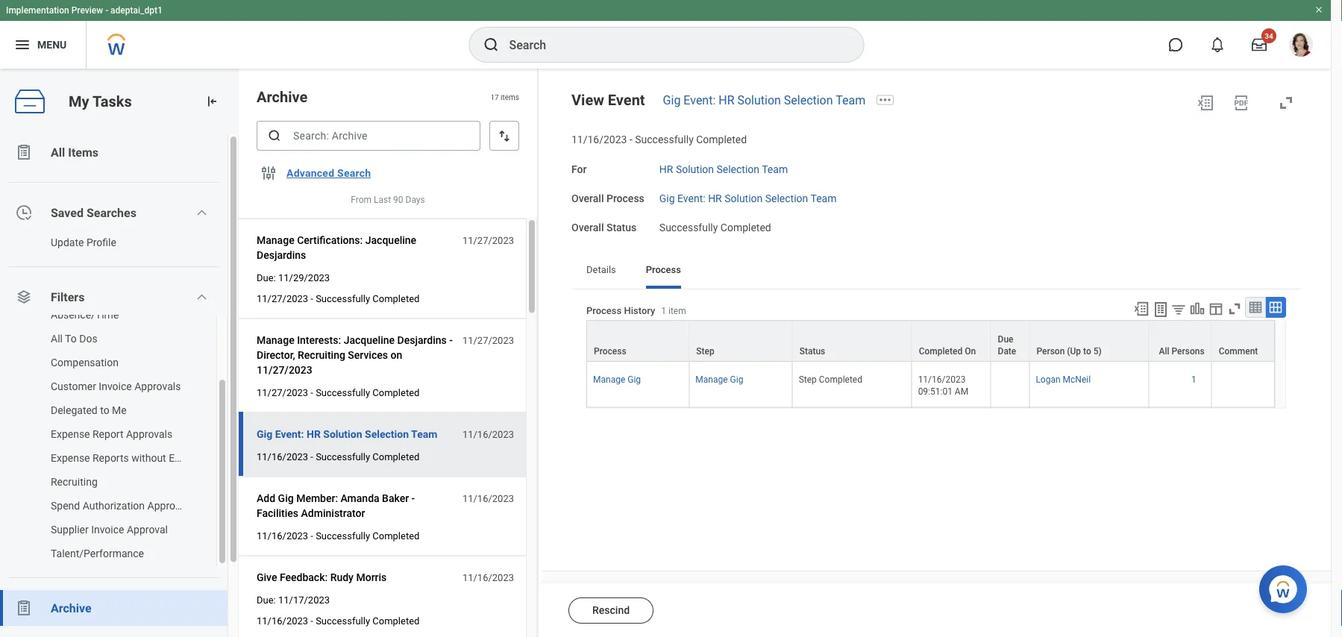 Task type: vqa. For each thing, say whether or not it's contained in the screenshot.
HR Solution Selection Team 'link'
yes



Task type: describe. For each thing, give the bounding box(es) containing it.
facilities
[[257, 507, 299, 520]]

configure image
[[260, 164, 278, 182]]

manage certifications: jacqueline desjardins
[[257, 234, 417, 261]]

give feedback: rudy morris button
[[257, 569, 393, 587]]

logan
[[1036, 375, 1061, 385]]

logan mcneil
[[1036, 375, 1091, 385]]

1 manage gig from the left
[[593, 375, 641, 385]]

view event
[[572, 91, 645, 109]]

from
[[351, 195, 372, 205]]

successfully down gig event: hr solution selection team button
[[316, 451, 370, 463]]

add gig member: amanda baker - facilities administrator
[[257, 492, 415, 520]]

event
[[608, 91, 645, 109]]

successfully down 11/29/2023
[[316, 293, 370, 304]]

due: 11/17/2023
[[257, 595, 330, 606]]

export to worksheets image
[[1153, 301, 1170, 319]]

clock check image
[[15, 204, 33, 222]]

my tasks
[[69, 93, 132, 110]]

manage down the step popup button
[[696, 375, 728, 385]]

17
[[491, 92, 499, 101]]

expand/collapse chart image
[[1190, 301, 1206, 317]]

tasks
[[93, 93, 132, 110]]

delegated to me button
[[0, 399, 202, 423]]

17 items
[[491, 92, 520, 101]]

manage down process popup button
[[593, 375, 626, 385]]

expense for expense reports without exceptions
[[51, 452, 90, 464]]

search image inside item list element
[[267, 128, 282, 143]]

recruiting inside the manage interests: jacqueline desjardins - director, recruiting services on 11/27/2023
[[298, 349, 346, 361]]

overall status element
[[660, 212, 772, 234]]

hr inside gig event: hr solution selection team button
[[307, 428, 321, 440]]

step for step completed
[[799, 375, 817, 385]]

director,
[[257, 349, 295, 361]]

spend authorization approvals
[[51, 500, 194, 512]]

11/17/2023
[[278, 595, 330, 606]]

11/16/2023 - successfully completed down event
[[572, 134, 747, 146]]

recruiting inside button
[[51, 476, 98, 488]]

clipboard image
[[15, 143, 33, 161]]

all for all to dos
[[51, 333, 63, 345]]

absence/time
[[51, 309, 119, 321]]

status inside popup button
[[800, 346, 826, 357]]

advanced
[[287, 167, 335, 179]]

search
[[337, 167, 371, 179]]

person (up to 5)
[[1037, 346, 1102, 357]]

saved searches
[[51, 206, 136, 220]]

from last 90 days
[[351, 195, 425, 205]]

successfully down administrator
[[316, 530, 370, 542]]

date
[[998, 346, 1017, 357]]

completed down baker
[[373, 530, 420, 542]]

perspective image
[[15, 288, 33, 306]]

team inside button
[[411, 428, 438, 440]]

search image inside menu banner
[[483, 36, 501, 54]]

process up 'overall status'
[[607, 192, 645, 205]]

hr solution selection team link
[[660, 160, 788, 176]]

2 manage gig link from the left
[[696, 372, 744, 385]]

days
[[406, 195, 425, 205]]

34 button
[[1244, 28, 1277, 61]]

1 cell from the left
[[992, 362, 1030, 408]]

transformation import image
[[205, 94, 219, 109]]

comment
[[1219, 346, 1259, 357]]

gig event: hr solution selection team for view event
[[663, 93, 866, 107]]

customer invoice approvals button
[[0, 375, 202, 399]]

1 vertical spatial fullscreen image
[[1227, 301, 1244, 317]]

click to view/edit grid preferences image
[[1209, 301, 1225, 317]]

to inside person (up to 5) popup button
[[1084, 346, 1092, 357]]

member:
[[296, 492, 338, 505]]

Search Workday  search field
[[509, 28, 833, 61]]

administrator
[[301, 507, 365, 520]]

list containing all items
[[0, 134, 239, 637]]

profile
[[87, 236, 116, 249]]

report
[[93, 428, 124, 440]]

persons
[[1172, 346, 1205, 357]]

for
[[572, 163, 587, 176]]

all persons button
[[1150, 321, 1212, 361]]

manage inside the 'manage certifications: jacqueline desjardins'
[[257, 234, 295, 246]]

delegated
[[51, 404, 98, 417]]

successfully down the manage interests: jacqueline desjardins - director, recruiting services on 11/27/2023
[[316, 387, 370, 398]]

expense reports without exceptions button
[[0, 446, 220, 470]]

implementation
[[6, 5, 69, 16]]

justify image
[[13, 36, 31, 54]]

11/29/2023
[[278, 272, 330, 283]]

desjardins for manage certifications: jacqueline desjardins
[[257, 249, 306, 261]]

rescind
[[593, 605, 630, 617]]

rudy
[[330, 571, 354, 584]]

due
[[998, 335, 1014, 345]]

selection inside button
[[365, 428, 409, 440]]

due date
[[998, 335, 1017, 357]]

1 11/27/2023 - successfully completed from the top
[[257, 293, 420, 304]]

11/16/2023 09:51:01 am
[[919, 375, 969, 397]]

customer invoice approvals
[[51, 380, 181, 393]]

all for all items
[[51, 145, 65, 159]]

completed inside overall status element
[[721, 221, 772, 233]]

advanced search button
[[281, 158, 377, 188]]

me
[[112, 404, 127, 417]]

gig up overall status element at top
[[660, 192, 675, 205]]

all items button
[[0, 134, 228, 170]]

profile logan mcneil image
[[1290, 33, 1314, 60]]

0 vertical spatial status
[[607, 221, 637, 233]]

give
[[257, 571, 277, 584]]

expense reports without exceptions
[[51, 452, 220, 464]]

due: for give feedback: rudy morris
[[257, 595, 276, 606]]

list inside my tasks element
[[0, 303, 228, 566]]

due: 11/29/2023
[[257, 272, 330, 283]]

mcneil
[[1063, 375, 1091, 385]]

completed up baker
[[373, 451, 420, 463]]

item list element
[[239, 69, 539, 637]]

archive inside archive button
[[51, 601, 92, 615]]

on
[[965, 346, 977, 357]]

5)
[[1094, 346, 1102, 357]]

11/16/2023 inside 11/16/2023 09:51:01 am
[[919, 375, 966, 385]]

notifications large image
[[1211, 37, 1226, 52]]

1 button
[[1192, 374, 1199, 386]]

on
[[391, 349, 402, 361]]

- inside menu banner
[[105, 5, 108, 16]]

sort image
[[497, 128, 512, 143]]

delegated to me
[[51, 404, 127, 417]]

items
[[68, 145, 99, 159]]

archive button
[[0, 590, 228, 626]]

menu button
[[0, 21, 86, 69]]

completed up 'on'
[[373, 293, 420, 304]]

am
[[955, 387, 969, 397]]

all persons
[[1160, 346, 1205, 357]]

to
[[65, 333, 77, 345]]

filters
[[51, 290, 85, 304]]

gig down process popup button
[[628, 375, 641, 385]]

1 horizontal spatial fullscreen image
[[1278, 94, 1296, 112]]

11/27/2023 inside the manage interests: jacqueline desjardins - director, recruiting services on 11/27/2023
[[257, 364, 313, 376]]

talent/performance button
[[0, 542, 202, 566]]

event: for overall process
[[678, 192, 706, 205]]

details
[[587, 264, 616, 275]]

add
[[257, 492, 276, 505]]

chevron down image for saved searches
[[196, 207, 208, 219]]



Task type: locate. For each thing, give the bounding box(es) containing it.
0 vertical spatial 1
[[662, 306, 667, 316]]

0 vertical spatial 11/27/2023 - successfully completed
[[257, 293, 420, 304]]

view printable version (pdf) image
[[1233, 94, 1251, 112]]

event: for view event
[[684, 93, 716, 107]]

to inside delegated to me button
[[100, 404, 109, 417]]

spend authorization approvals button
[[0, 494, 202, 518]]

invoice inside button
[[99, 380, 132, 393]]

successfully inside overall status element
[[660, 221, 718, 233]]

11/16/2023 - successfully completed down administrator
[[257, 530, 420, 542]]

1 vertical spatial invoice
[[91, 524, 124, 536]]

manage gig link down process popup button
[[593, 372, 641, 385]]

exceptions
[[169, 452, 220, 464]]

inbox large image
[[1253, 37, 1268, 52]]

overall down overall process
[[572, 221, 604, 233]]

all left items
[[51, 145, 65, 159]]

1 vertical spatial all
[[51, 333, 63, 345]]

1 chevron down image from the top
[[196, 207, 208, 219]]

recruiting up spend
[[51, 476, 98, 488]]

gig event: hr solution selection team
[[663, 93, 866, 107], [660, 192, 837, 205], [257, 428, 438, 440]]

desjardins inside the 'manage certifications: jacqueline desjardins'
[[257, 249, 306, 261]]

1 horizontal spatial step
[[799, 375, 817, 385]]

1 horizontal spatial 1
[[1192, 375, 1197, 385]]

0 vertical spatial due:
[[257, 272, 276, 283]]

jacqueline for interests:
[[344, 334, 395, 346]]

gig event: hr solution selection team for overall process
[[660, 192, 837, 205]]

all inside all to dos button
[[51, 333, 63, 345]]

1 row from the top
[[587, 320, 1276, 362]]

invoice for customer
[[99, 380, 132, 393]]

11/27/2023
[[463, 235, 514, 246], [257, 293, 308, 304], [463, 335, 514, 346], [257, 364, 313, 376], [257, 387, 308, 398]]

recruiting down interests:
[[298, 349, 346, 361]]

gig event: hr solution selection team link for event
[[663, 93, 866, 107]]

tab list containing details
[[572, 253, 1302, 289]]

1 vertical spatial approvals
[[126, 428, 173, 440]]

0 horizontal spatial manage gig link
[[593, 372, 641, 385]]

Search: Archive text field
[[257, 121, 481, 151]]

fullscreen image right the view printable version (pdf) icon
[[1278, 94, 1296, 112]]

2 vertical spatial approvals
[[147, 500, 194, 512]]

1 vertical spatial desjardins
[[397, 334, 447, 346]]

desjardins
[[257, 249, 306, 261], [397, 334, 447, 346]]

1 horizontal spatial manage gig link
[[696, 372, 744, 385]]

completed down hr solution selection team
[[721, 221, 772, 233]]

all for all persons
[[1160, 346, 1170, 357]]

jacqueline inside the manage interests: jacqueline desjardins - director, recruiting services on 11/27/2023
[[344, 334, 395, 346]]

0 vertical spatial gig event: hr solution selection team
[[663, 93, 866, 107]]

0 horizontal spatial step
[[697, 346, 715, 357]]

2 vertical spatial event:
[[275, 428, 304, 440]]

overall down for
[[572, 192, 604, 205]]

last
[[374, 195, 391, 205]]

logan mcneil link
[[1036, 372, 1091, 385]]

manage gig down the step popup button
[[696, 375, 744, 385]]

1 horizontal spatial search image
[[483, 36, 501, 54]]

11/27/2023 - successfully completed down 11/29/2023
[[257, 293, 420, 304]]

1 vertical spatial 1
[[1192, 375, 1197, 385]]

event: up overall status element at top
[[678, 192, 706, 205]]

jacqueline down from last 90 days
[[366, 234, 417, 246]]

search image
[[483, 36, 501, 54], [267, 128, 282, 143]]

gig event: hr solution selection team inside button
[[257, 428, 438, 440]]

process left history
[[587, 305, 622, 316]]

menu banner
[[0, 0, 1332, 69]]

jacqueline up services on the left of page
[[344, 334, 395, 346]]

manage gig down process popup button
[[593, 375, 641, 385]]

update
[[51, 236, 84, 249]]

1 vertical spatial expense
[[51, 452, 90, 464]]

step button
[[690, 321, 793, 361]]

event: inside button
[[275, 428, 304, 440]]

to left 5)
[[1084, 346, 1092, 357]]

export to excel image for process history
[[1134, 301, 1150, 317]]

list
[[0, 134, 239, 637], [0, 303, 228, 566]]

1 vertical spatial gig event: hr solution selection team
[[660, 192, 837, 205]]

process inside popup button
[[594, 346, 627, 357]]

0 horizontal spatial to
[[100, 404, 109, 417]]

gig up facilities
[[278, 492, 294, 505]]

absence/time button
[[0, 303, 202, 327]]

0 vertical spatial overall
[[572, 192, 604, 205]]

manage inside the manage interests: jacqueline desjardins - director, recruiting services on 11/27/2023
[[257, 334, 295, 346]]

archive inside item list element
[[257, 88, 308, 106]]

row
[[587, 320, 1276, 362], [587, 362, 1276, 408]]

tab list
[[572, 253, 1302, 289]]

2 row from the top
[[587, 362, 1276, 408]]

overall for overall status
[[572, 221, 604, 233]]

chevron down image
[[196, 207, 208, 219], [196, 291, 208, 303]]

successfully completed
[[660, 221, 772, 233]]

0 vertical spatial invoice
[[99, 380, 132, 393]]

0 vertical spatial fullscreen image
[[1278, 94, 1296, 112]]

process history 1 item
[[587, 305, 687, 316]]

step for step
[[697, 346, 715, 357]]

all inside all items "button"
[[51, 145, 65, 159]]

due: for manage certifications: jacqueline desjardins
[[257, 272, 276, 283]]

invoice for supplier
[[91, 524, 124, 536]]

to
[[1084, 346, 1092, 357], [100, 404, 109, 417]]

gig right event
[[663, 93, 681, 107]]

jacqueline for certifications:
[[366, 234, 417, 246]]

chevron down image for filters
[[196, 291, 208, 303]]

1 horizontal spatial archive
[[257, 88, 308, 106]]

add gig member: amanda baker - facilities administrator button
[[257, 490, 455, 523]]

expense down 'delegated'
[[51, 428, 90, 440]]

0 horizontal spatial recruiting
[[51, 476, 98, 488]]

archive right transformation import icon
[[257, 88, 308, 106]]

row up 11/16/2023 09:51:01 am
[[587, 320, 1276, 362]]

0 vertical spatial chevron down image
[[196, 207, 208, 219]]

invoice inside "button"
[[91, 524, 124, 536]]

0 vertical spatial gig event: hr solution selection team link
[[663, 93, 866, 107]]

0 vertical spatial expense
[[51, 428, 90, 440]]

my tasks element
[[0, 69, 239, 637]]

1 vertical spatial search image
[[267, 128, 282, 143]]

completed inside popup button
[[919, 346, 963, 357]]

0 horizontal spatial status
[[607, 221, 637, 233]]

2 11/27/2023 - successfully completed from the top
[[257, 387, 420, 398]]

view
[[572, 91, 605, 109]]

1 inside button
[[1192, 375, 1197, 385]]

rescind button
[[569, 598, 654, 624]]

2 manage gig from the left
[[696, 375, 744, 385]]

step down status popup button
[[799, 375, 817, 385]]

11/27/2023 - successfully completed
[[257, 293, 420, 304], [257, 387, 420, 398]]

1 vertical spatial overall
[[572, 221, 604, 233]]

0 vertical spatial event:
[[684, 93, 716, 107]]

manage
[[257, 234, 295, 246], [257, 334, 295, 346], [593, 375, 626, 385], [696, 375, 728, 385]]

cell down date
[[992, 362, 1030, 408]]

baker
[[382, 492, 409, 505]]

(up
[[1068, 346, 1082, 357]]

approvals
[[134, 380, 181, 393], [126, 428, 173, 440], [147, 500, 194, 512]]

step right process popup button
[[697, 346, 715, 357]]

status down overall process
[[607, 221, 637, 233]]

event: down search workday search box
[[684, 93, 716, 107]]

0 vertical spatial jacqueline
[[366, 234, 417, 246]]

0 vertical spatial all
[[51, 145, 65, 159]]

0 horizontal spatial search image
[[267, 128, 282, 143]]

due: down give
[[257, 595, 276, 606]]

11/16/2023 - successfully completed down 11/17/2023
[[257, 616, 420, 627]]

close environment banner image
[[1315, 5, 1324, 14]]

overall for overall process
[[572, 192, 604, 205]]

gig event: hr solution selection team link
[[663, 93, 866, 107], [660, 189, 837, 205]]

hr
[[719, 93, 735, 107], [660, 163, 674, 176], [709, 192, 722, 205], [307, 428, 321, 440]]

desjardins up 'on'
[[397, 334, 447, 346]]

hr inside hr solution selection team link
[[660, 163, 674, 176]]

manage up due: 11/29/2023 on the left of the page
[[257, 234, 295, 246]]

0 vertical spatial to
[[1084, 346, 1092, 357]]

morris
[[356, 571, 387, 584]]

adeptai_dpt1
[[111, 5, 163, 16]]

update profile button
[[0, 231, 213, 255]]

completed left on
[[919, 346, 963, 357]]

list containing absence/time
[[0, 303, 228, 566]]

approvals up without
[[126, 428, 173, 440]]

0 horizontal spatial cell
[[992, 362, 1030, 408]]

solution
[[738, 93, 781, 107], [676, 163, 714, 176], [725, 192, 763, 205], [323, 428, 362, 440]]

status up step completed on the right
[[800, 346, 826, 357]]

manage interests: jacqueline desjardins - director, recruiting services on 11/27/2023
[[257, 334, 453, 376]]

manage gig link
[[593, 372, 641, 385], [696, 372, 744, 385]]

90
[[393, 195, 404, 205]]

34
[[1265, 31, 1274, 40]]

11/16/2023 - successfully completed down gig event: hr solution selection team button
[[257, 451, 420, 463]]

1 horizontal spatial cell
[[1213, 362, 1276, 408]]

advanced search
[[287, 167, 371, 179]]

- inside the manage interests: jacqueline desjardins - director, recruiting services on 11/27/2023
[[450, 334, 453, 346]]

chevron down image inside saved searches dropdown button
[[196, 207, 208, 219]]

gig up add
[[257, 428, 273, 440]]

export to excel image left the view printable version (pdf) icon
[[1197, 94, 1215, 112]]

1 vertical spatial chevron down image
[[196, 291, 208, 303]]

row down completed on on the bottom
[[587, 362, 1276, 408]]

approvals for expense report approvals
[[126, 428, 173, 440]]

1 vertical spatial to
[[100, 404, 109, 417]]

cell
[[992, 362, 1030, 408], [1213, 362, 1276, 408]]

1 horizontal spatial export to excel image
[[1197, 94, 1215, 112]]

expense for expense report approvals
[[51, 428, 90, 440]]

0 vertical spatial approvals
[[134, 380, 181, 393]]

without
[[132, 452, 166, 464]]

search image up 17
[[483, 36, 501, 54]]

completed on
[[919, 346, 977, 357]]

manage up director,
[[257, 334, 295, 346]]

search image up configure image
[[267, 128, 282, 143]]

0 vertical spatial archive
[[257, 88, 308, 106]]

1 overall from the top
[[572, 192, 604, 205]]

1 horizontal spatial to
[[1084, 346, 1092, 357]]

1 left item
[[662, 306, 667, 316]]

reports
[[93, 452, 129, 464]]

expense report approvals button
[[0, 423, 202, 446]]

1 list from the top
[[0, 134, 239, 637]]

1 horizontal spatial manage gig
[[696, 375, 744, 385]]

supplier
[[51, 524, 89, 536]]

- inside add gig member: amanda baker - facilities administrator
[[412, 492, 415, 505]]

2 list from the top
[[0, 303, 228, 566]]

row containing due date
[[587, 320, 1276, 362]]

completed down morris
[[373, 616, 420, 627]]

expand table image
[[1269, 300, 1284, 315]]

completed up hr solution selection team link
[[697, 134, 747, 146]]

0 horizontal spatial manage gig
[[593, 375, 641, 385]]

approvals up approval
[[147, 500, 194, 512]]

desjardins up due: 11/29/2023 on the left of the page
[[257, 249, 306, 261]]

09:51:01
[[919, 387, 953, 397]]

2 overall from the top
[[572, 221, 604, 233]]

preview
[[71, 5, 103, 16]]

0 vertical spatial desjardins
[[257, 249, 306, 261]]

approval
[[127, 524, 168, 536]]

2 chevron down image from the top
[[196, 291, 208, 303]]

1 down persons
[[1192, 375, 1197, 385]]

team
[[836, 93, 866, 107], [762, 163, 788, 176], [811, 192, 837, 205], [411, 428, 438, 440]]

clipboard image
[[15, 599, 33, 617]]

2 due: from the top
[[257, 595, 276, 606]]

event:
[[684, 93, 716, 107], [678, 192, 706, 205], [275, 428, 304, 440]]

1 vertical spatial gig event: hr solution selection team link
[[660, 189, 837, 205]]

manage interests: jacqueline desjardins - director, recruiting services on 11/27/2023 button
[[257, 331, 455, 379]]

approvals inside button
[[147, 500, 194, 512]]

0 vertical spatial search image
[[483, 36, 501, 54]]

completed down status popup button
[[819, 375, 863, 385]]

desjardins for manage interests: jacqueline desjardins - director, recruiting services on 11/27/2023
[[397, 334, 447, 346]]

customer
[[51, 380, 96, 393]]

services
[[348, 349, 388, 361]]

1 manage gig link from the left
[[593, 372, 641, 385]]

0 horizontal spatial desjardins
[[257, 249, 306, 261]]

expense down expense report approvals button
[[51, 452, 90, 464]]

dos
[[79, 333, 98, 345]]

1 vertical spatial step
[[799, 375, 817, 385]]

all left to
[[51, 333, 63, 345]]

0 vertical spatial step
[[697, 346, 715, 357]]

manage gig link down the step popup button
[[696, 372, 744, 385]]

all inside all persons popup button
[[1160, 346, 1170, 357]]

1 expense from the top
[[51, 428, 90, 440]]

row containing manage gig
[[587, 362, 1276, 408]]

saved
[[51, 206, 84, 220]]

1 vertical spatial 11/27/2023 - successfully completed
[[257, 387, 420, 398]]

gig inside add gig member: amanda baker - facilities administrator
[[278, 492, 294, 505]]

table image
[[1249, 300, 1264, 315]]

due date button
[[992, 321, 1030, 361]]

approvals down compensation button
[[134, 380, 181, 393]]

1 inside process history 1 item
[[662, 306, 667, 316]]

gig event: hr solution selection team link for process
[[660, 189, 837, 205]]

1 vertical spatial jacqueline
[[344, 334, 395, 346]]

export to excel image
[[1197, 94, 1215, 112], [1134, 301, 1150, 317]]

all items
[[51, 145, 99, 159]]

0 horizontal spatial archive
[[51, 601, 92, 615]]

saved searches button
[[0, 195, 228, 231]]

2 expense from the top
[[51, 452, 90, 464]]

1 vertical spatial archive
[[51, 601, 92, 615]]

export to excel image left export to worksheets icon
[[1134, 301, 1150, 317]]

process
[[607, 192, 645, 205], [646, 264, 682, 275], [587, 305, 622, 316], [594, 346, 627, 357]]

approvals for spend authorization approvals
[[147, 500, 194, 512]]

comment button
[[1213, 321, 1275, 361]]

1 horizontal spatial desjardins
[[397, 334, 447, 346]]

implementation preview -   adeptai_dpt1
[[6, 5, 163, 16]]

all to dos button
[[0, 327, 202, 351]]

gig down the step popup button
[[730, 375, 744, 385]]

select to filter grid data image
[[1171, 302, 1188, 317]]

cell down comment
[[1213, 362, 1276, 408]]

hr solution selection team
[[660, 163, 788, 176]]

certifications:
[[297, 234, 363, 246]]

process up item
[[646, 264, 682, 275]]

1 vertical spatial due:
[[257, 595, 276, 606]]

0 vertical spatial export to excel image
[[1197, 94, 1215, 112]]

process button
[[587, 321, 689, 361]]

solution inside button
[[323, 428, 362, 440]]

1 vertical spatial status
[[800, 346, 826, 357]]

0 horizontal spatial 1
[[662, 306, 667, 316]]

jacqueline inside the 'manage certifications: jacqueline desjardins'
[[366, 234, 417, 246]]

approvals for customer invoice approvals
[[134, 380, 181, 393]]

successfully down event
[[635, 134, 694, 146]]

overall process
[[572, 192, 645, 205]]

fullscreen image right click to view/edit grid preferences image
[[1227, 301, 1244, 317]]

1 horizontal spatial recruiting
[[298, 349, 346, 361]]

11/16/2023
[[572, 134, 627, 146], [919, 375, 966, 385], [463, 429, 514, 440], [257, 451, 308, 463], [463, 493, 514, 504], [257, 530, 308, 542], [463, 572, 514, 583], [257, 616, 308, 627]]

desjardins inside the manage interests: jacqueline desjardins - director, recruiting services on 11/27/2023
[[397, 334, 447, 346]]

feedback:
[[280, 571, 328, 584]]

1 due: from the top
[[257, 272, 276, 283]]

expense report approvals
[[51, 428, 173, 440]]

my
[[69, 93, 89, 110]]

toolbar
[[1127, 297, 1287, 320]]

give feedback: rudy morris
[[257, 571, 387, 584]]

1 horizontal spatial status
[[800, 346, 826, 357]]

completed down 'on'
[[373, 387, 420, 398]]

invoice up me
[[99, 380, 132, 393]]

0 horizontal spatial export to excel image
[[1134, 301, 1150, 317]]

export to excel image for view event
[[1197, 94, 1215, 112]]

fullscreen image
[[1278, 94, 1296, 112], [1227, 301, 1244, 317]]

0 horizontal spatial fullscreen image
[[1227, 301, 1244, 317]]

2 vertical spatial all
[[1160, 346, 1170, 357]]

step inside popup button
[[697, 346, 715, 357]]

compensation button
[[0, 351, 202, 375]]

event: up add
[[275, 428, 304, 440]]

1 vertical spatial recruiting
[[51, 476, 98, 488]]

1 vertical spatial event:
[[678, 192, 706, 205]]

update profile
[[51, 236, 116, 249]]

11/27/2023 - successfully completed down the manage interests: jacqueline desjardins - director, recruiting services on 11/27/2023
[[257, 387, 420, 398]]

2 vertical spatial gig event: hr solution selection team
[[257, 428, 438, 440]]

archive right clipboard icon
[[51, 601, 92, 615]]

due: left 11/29/2023
[[257, 272, 276, 283]]

gig event: hr solution selection team button
[[257, 426, 444, 443]]

1 vertical spatial export to excel image
[[1134, 301, 1150, 317]]

-
[[105, 5, 108, 16], [630, 134, 633, 146], [311, 293, 313, 304], [450, 334, 453, 346], [311, 387, 313, 398], [311, 451, 313, 463], [412, 492, 415, 505], [311, 530, 313, 542], [311, 616, 313, 627]]

invoice down authorization
[[91, 524, 124, 536]]

2 cell from the left
[[1213, 362, 1276, 408]]

successfully down hr solution selection team
[[660, 221, 718, 233]]

all left persons
[[1160, 346, 1170, 357]]

archive
[[257, 88, 308, 106], [51, 601, 92, 615]]

process down process history 1 item
[[594, 346, 627, 357]]

successfully down 'rudy'
[[316, 616, 370, 627]]

interests:
[[297, 334, 341, 346]]

to left me
[[100, 404, 109, 417]]

0 vertical spatial recruiting
[[298, 349, 346, 361]]



